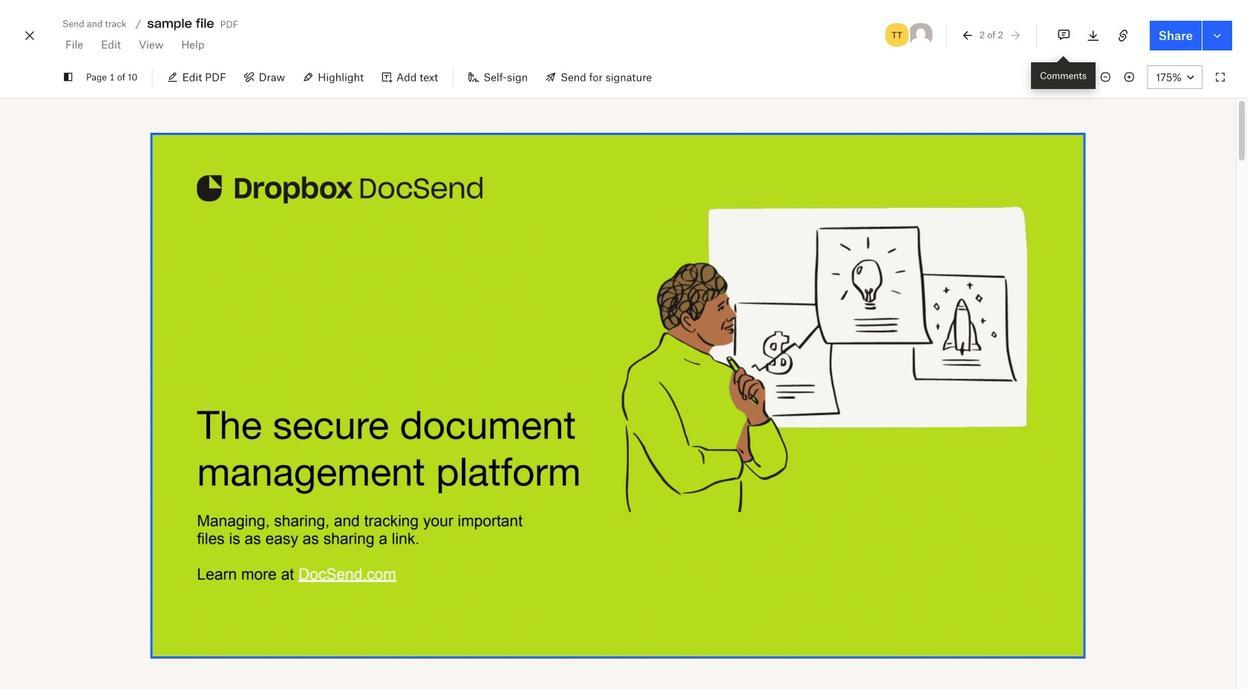 Task type: vqa. For each thing, say whether or not it's contained in the screenshot.
signatures link
no



Task type: locate. For each thing, give the bounding box(es) containing it.
sample file.pdf image
[[150, 133, 1086, 659]]

close image
[[21, 24, 39, 48]]



